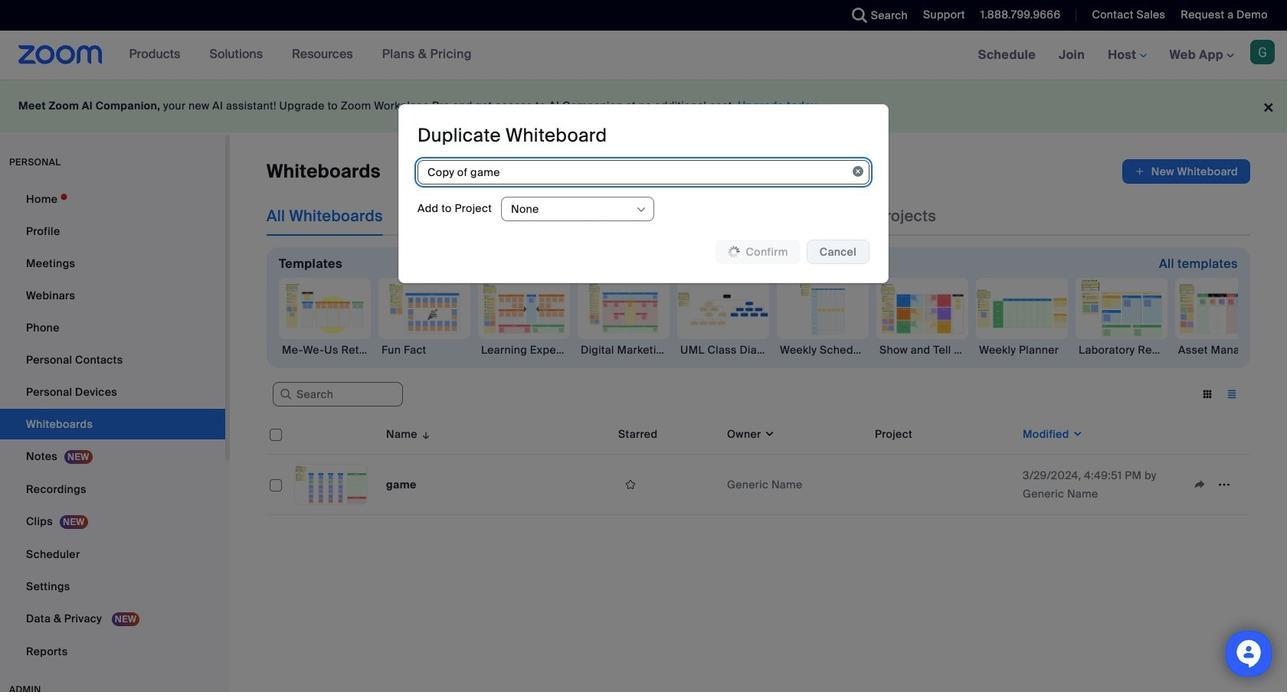 Task type: vqa. For each thing, say whether or not it's contained in the screenshot.
List Mode, Selected image
yes



Task type: locate. For each thing, give the bounding box(es) containing it.
dialog
[[398, 104, 889, 283]]

learning experience canvas element
[[478, 343, 570, 358]]

application
[[1123, 159, 1251, 184], [267, 415, 1251, 516], [618, 474, 715, 497]]

footer
[[0, 80, 1287, 133]]

meetings navigation
[[967, 31, 1287, 80]]

thumbnail of game image
[[295, 465, 367, 505]]

show and tell with a twist element
[[877, 343, 969, 358]]

heading
[[418, 123, 607, 147]]

list mode, selected image
[[1220, 388, 1244, 402]]

banner
[[0, 31, 1287, 80]]

tabs of all whiteboard page tab list
[[267, 196, 937, 236]]

weekly planner element
[[976, 343, 1068, 358]]

Whiteboard Title text field
[[418, 160, 870, 184]]

grid mode, not selected image
[[1195, 388, 1220, 402]]

cell
[[869, 455, 1017, 516]]

me-we-us retrospective element
[[279, 343, 371, 358]]

laboratory report element
[[1076, 343, 1168, 358]]



Task type: describe. For each thing, give the bounding box(es) containing it.
digital marketing canvas element
[[578, 343, 670, 358]]

personal menu menu
[[0, 184, 225, 669]]

weekly schedule element
[[777, 343, 869, 358]]

fun fact element
[[379, 343, 471, 358]]

game element
[[386, 478, 417, 492]]

Search text field
[[273, 383, 403, 407]]

product information navigation
[[118, 31, 483, 80]]

arrow down image
[[418, 425, 432, 444]]

asset management element
[[1176, 343, 1267, 358]]

uml class diagram element
[[677, 343, 769, 358]]



